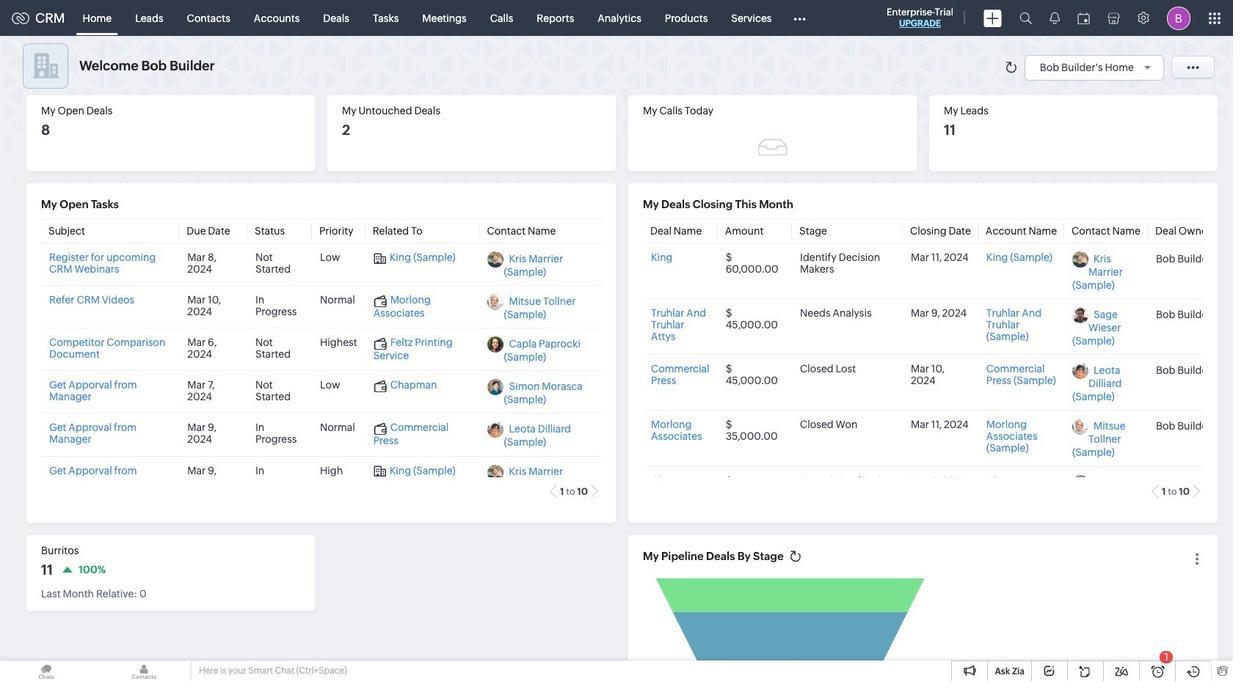 Task type: describe. For each thing, give the bounding box(es) containing it.
search image
[[1020, 12, 1032, 24]]

signals element
[[1041, 0, 1069, 36]]

profile image
[[1167, 6, 1191, 30]]

search element
[[1011, 0, 1041, 36]]

create menu element
[[975, 0, 1011, 36]]

logo image
[[12, 12, 29, 24]]



Task type: locate. For each thing, give the bounding box(es) containing it.
chats image
[[0, 661, 92, 682]]

signals image
[[1050, 12, 1060, 24]]

contacts image
[[98, 661, 190, 682]]

profile element
[[1158, 0, 1199, 36]]

calendar image
[[1078, 12, 1090, 24]]

create menu image
[[984, 9, 1002, 27]]

Other Modules field
[[784, 6, 815, 30]]



Task type: vqa. For each thing, say whether or not it's contained in the screenshot.
"field" in the left of the page
no



